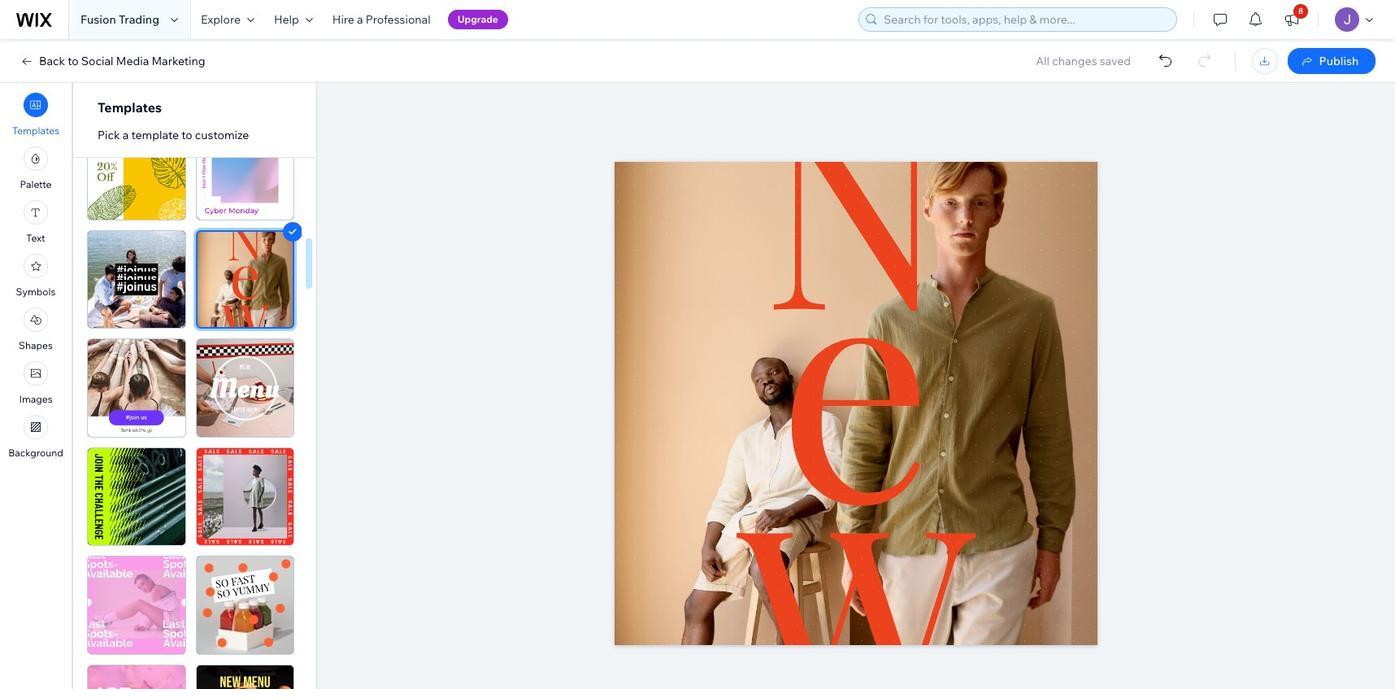 Task type: describe. For each thing, give the bounding box(es) containing it.
symbols button
[[16, 254, 56, 298]]

templates button
[[12, 93, 59, 137]]

fusion trading
[[81, 12, 159, 27]]

changes
[[1053, 54, 1098, 68]]

palette button
[[20, 146, 52, 190]]

back to social media marketing
[[39, 54, 205, 68]]

upgrade button
[[448, 10, 508, 29]]

Search for tools, apps, help & more... field
[[879, 8, 1172, 31]]

help button
[[264, 0, 323, 39]]

0 horizontal spatial to
[[68, 54, 79, 68]]

8
[[1299, 6, 1304, 16]]

images button
[[19, 361, 53, 405]]

media
[[116, 54, 149, 68]]

a for professional
[[357, 12, 363, 27]]

professional
[[366, 12, 431, 27]]

menu containing templates
[[0, 88, 72, 464]]

hire a professional
[[333, 12, 431, 27]]

all changes saved
[[1037, 54, 1132, 68]]

text
[[26, 232, 45, 244]]

marketing
[[152, 54, 205, 68]]

fusion
[[81, 12, 116, 27]]

trading
[[119, 12, 159, 27]]

palette
[[20, 178, 52, 190]]

customize
[[195, 128, 249, 142]]

shapes button
[[19, 308, 53, 351]]

background button
[[8, 415, 63, 459]]

symbols
[[16, 286, 56, 298]]



Task type: vqa. For each thing, say whether or not it's contained in the screenshot.
"Templates"
yes



Task type: locate. For each thing, give the bounding box(es) containing it.
a for template
[[123, 128, 129, 142]]

hire
[[333, 12, 355, 27]]

0 vertical spatial a
[[357, 12, 363, 27]]

1 horizontal spatial templates
[[98, 99, 162, 116]]

upgrade
[[458, 13, 499, 25]]

templates up pick
[[98, 99, 162, 116]]

hire a professional link
[[323, 0, 441, 39]]

explore
[[201, 12, 241, 27]]

template
[[131, 128, 179, 142]]

back to social media marketing button
[[20, 54, 205, 68]]

social
[[81, 54, 114, 68]]

pick
[[98, 128, 120, 142]]

background
[[8, 447, 63, 459]]

1 horizontal spatial a
[[357, 12, 363, 27]]

a right hire
[[357, 12, 363, 27]]

saved
[[1100, 54, 1132, 68]]

shapes
[[19, 339, 53, 351]]

menu
[[0, 88, 72, 464]]

help
[[274, 12, 299, 27]]

publish
[[1320, 54, 1360, 68]]

publish button
[[1289, 48, 1376, 74]]

to
[[68, 54, 79, 68], [182, 128, 193, 142]]

8 button
[[1275, 0, 1311, 39]]

to right template
[[182, 128, 193, 142]]

1 horizontal spatial to
[[182, 128, 193, 142]]

0 horizontal spatial templates
[[12, 124, 59, 137]]

a inside "link"
[[357, 12, 363, 27]]

images
[[19, 393, 53, 405]]

text button
[[24, 200, 48, 244]]

back
[[39, 54, 65, 68]]

a
[[357, 12, 363, 27], [123, 128, 129, 142]]

templates up palette button
[[12, 124, 59, 137]]

a right pick
[[123, 128, 129, 142]]

0 vertical spatial templates
[[98, 99, 162, 116]]

all
[[1037, 54, 1050, 68]]

1 vertical spatial templates
[[12, 124, 59, 137]]

1 vertical spatial to
[[182, 128, 193, 142]]

templates
[[98, 99, 162, 116], [12, 124, 59, 137]]

pick a template to customize
[[98, 128, 249, 142]]

0 vertical spatial to
[[68, 54, 79, 68]]

0 horizontal spatial a
[[123, 128, 129, 142]]

1 vertical spatial a
[[123, 128, 129, 142]]

to right back
[[68, 54, 79, 68]]



